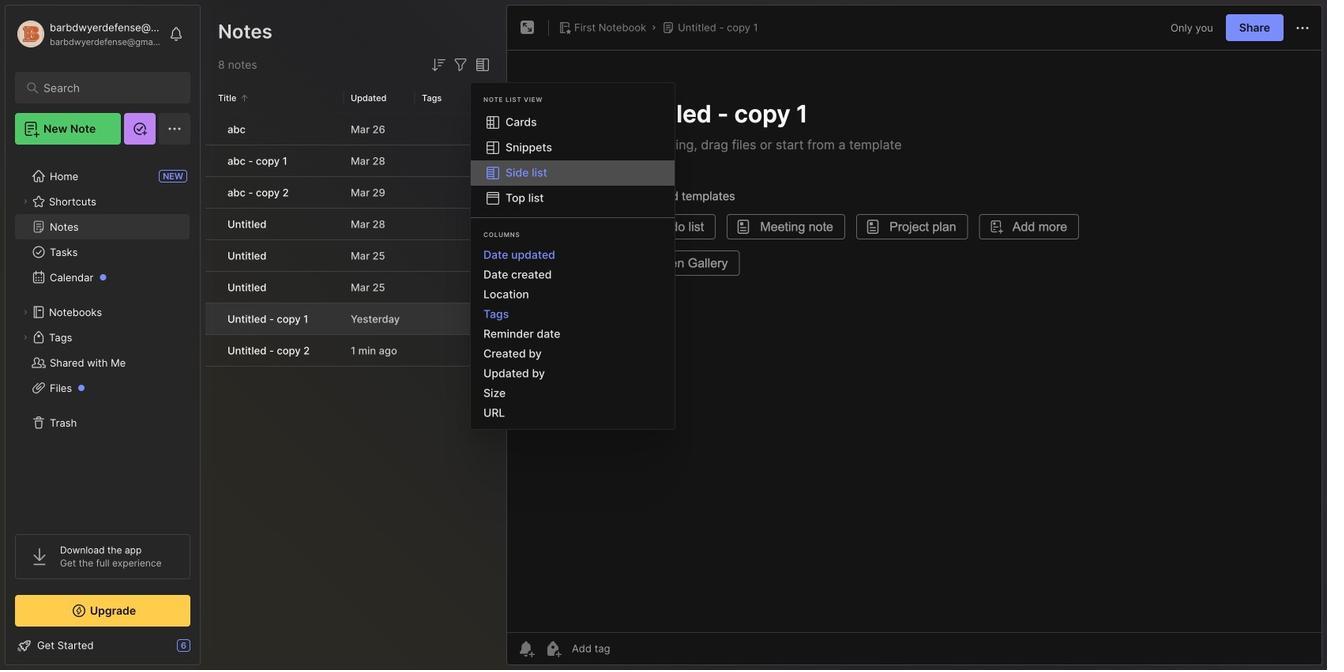 Task type: locate. For each thing, give the bounding box(es) containing it.
Account field
[[15, 18, 161, 50]]

menu item
[[471, 160, 675, 186]]

add filters image
[[451, 55, 470, 74]]

1 vertical spatial dropdown list menu
[[471, 245, 675, 423]]

5 cell from the top
[[205, 240, 218, 271]]

tree
[[6, 154, 200, 520]]

6 cell from the top
[[205, 272, 218, 303]]

cell
[[205, 114, 218, 145], [205, 145, 218, 176], [205, 177, 218, 208], [205, 209, 218, 239], [205, 240, 218, 271], [205, 272, 218, 303], [205, 303, 218, 334], [205, 335, 218, 366]]

expand notebooks image
[[21, 307, 30, 317]]

None search field
[[43, 78, 170, 97]]

none search field inside main element
[[43, 78, 170, 97]]

0 vertical spatial dropdown list menu
[[471, 110, 675, 211]]

More actions field
[[1294, 18, 1313, 38]]

View options field
[[470, 55, 492, 74]]

row group
[[205, 114, 502, 367]]

click to collapse image
[[200, 641, 211, 660]]

note window element
[[507, 5, 1323, 669]]

dropdown list menu
[[471, 110, 675, 211], [471, 245, 675, 423]]

Add filters field
[[451, 55, 470, 74]]



Task type: describe. For each thing, give the bounding box(es) containing it.
add a reminder image
[[517, 639, 536, 658]]

Note Editor text field
[[507, 50, 1322, 632]]

1 cell from the top
[[205, 114, 218, 145]]

main element
[[0, 0, 205, 670]]

8 cell from the top
[[205, 335, 218, 366]]

2 dropdown list menu from the top
[[471, 245, 675, 423]]

expand tags image
[[21, 333, 30, 342]]

2 cell from the top
[[205, 145, 218, 176]]

1 dropdown list menu from the top
[[471, 110, 675, 211]]

Add tag field
[[571, 642, 689, 656]]

add tag image
[[544, 639, 563, 658]]

Sort options field
[[429, 55, 448, 74]]

4 cell from the top
[[205, 209, 218, 239]]

expand note image
[[518, 18, 537, 37]]

more actions image
[[1294, 19, 1313, 38]]

Search text field
[[43, 81, 170, 96]]

7 cell from the top
[[205, 303, 218, 334]]

tree inside main element
[[6, 154, 200, 520]]

Help and Learning task checklist field
[[6, 633, 200, 658]]

3 cell from the top
[[205, 177, 218, 208]]



Task type: vqa. For each thing, say whether or not it's contained in the screenshot.
"Normal text" field
no



